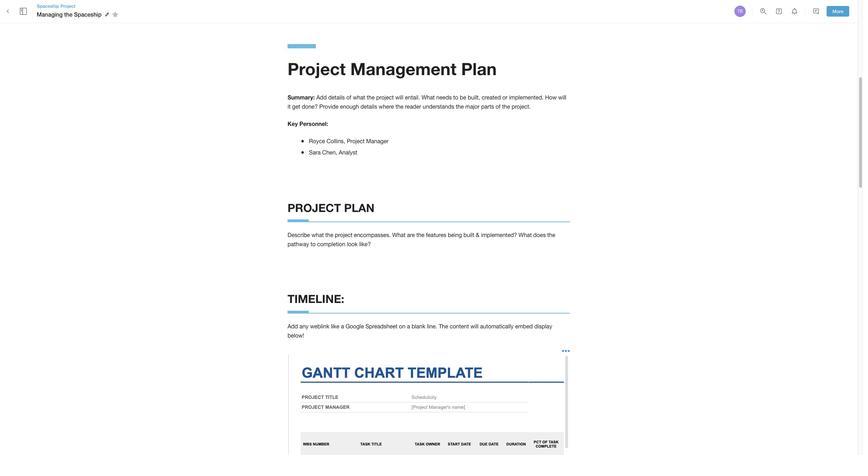 Task type: vqa. For each thing, say whether or not it's contained in the screenshot.
second A from left
yes



Task type: describe. For each thing, give the bounding box(es) containing it.
collins,
[[327, 138, 345, 144]]

project plan
[[288, 201, 375, 215]]

sara
[[309, 149, 321, 156]]

add for any
[[288, 324, 298, 330]]

where
[[379, 104, 394, 110]]

what inside add details of what the project will entail. what needs to be built, created or implemented. how will it get done? provide enough details where the reader understands the major parts of the project.
[[353, 94, 365, 101]]

what inside describe what the project encompasses. what are the features being built & implemented? what does the pathway to completion look like?
[[312, 232, 324, 238]]

are
[[407, 232, 415, 238]]

enough
[[340, 104, 359, 110]]

how
[[545, 94, 557, 101]]

project
[[288, 201, 341, 215]]

entail.
[[405, 94, 420, 101]]

like?
[[359, 241, 371, 248]]

to inside add details of what the project will entail. what needs to be built, created or implemented. how will it get done? provide enough details where the reader understands the major parts of the project.
[[453, 94, 458, 101]]

1 a from the left
[[341, 324, 344, 330]]

content
[[450, 324, 469, 330]]

google
[[346, 324, 364, 330]]

blank
[[412, 324, 425, 330]]

on
[[399, 324, 406, 330]]

spreadsheet
[[366, 324, 398, 330]]

encompasses.
[[354, 232, 391, 238]]

project.
[[512, 104, 531, 110]]

features
[[426, 232, 446, 238]]

get
[[292, 104, 300, 110]]

royce collins, project manager
[[309, 138, 389, 144]]

what inside add details of what the project will entail. what needs to be built, created or implemented. how will it get done? provide enough details where the reader understands the major parts of the project.
[[422, 94, 435, 101]]

management
[[350, 59, 457, 79]]

built,
[[468, 94, 480, 101]]

add any weblink like a google spreadsheet on a blank line. the content will automatically embed display below!
[[288, 324, 554, 339]]

managing
[[37, 11, 63, 18]]

completion
[[317, 241, 345, 248]]

spaceship project link
[[37, 3, 121, 9]]

built
[[464, 232, 474, 238]]

more button
[[827, 6, 849, 17]]

chen,
[[322, 149, 337, 156]]

more
[[833, 8, 844, 14]]

key
[[288, 120, 298, 127]]

timeline:
[[288, 293, 344, 306]]

weblink
[[310, 324, 329, 330]]

plan
[[461, 59, 497, 79]]

0 vertical spatial of
[[346, 94, 351, 101]]

favorite image
[[111, 10, 120, 19]]

done?
[[302, 104, 318, 110]]

will inside add any weblink like a google spreadsheet on a blank line. the content will automatically embed display below!
[[471, 324, 479, 330]]

describe
[[288, 232, 310, 238]]

0 vertical spatial spaceship
[[37, 3, 59, 9]]

plan
[[344, 201, 375, 215]]

implemented.
[[509, 94, 544, 101]]



Task type: locate. For each thing, give the bounding box(es) containing it.
look
[[347, 241, 358, 248]]

add for details
[[316, 94, 327, 101]]

to right pathway
[[311, 241, 316, 248]]

created
[[482, 94, 501, 101]]

1 horizontal spatial what
[[353, 94, 365, 101]]

a right the like
[[341, 324, 344, 330]]

will
[[395, 94, 403, 101], [558, 94, 566, 101], [471, 324, 479, 330]]

what up completion
[[312, 232, 324, 238]]

1 horizontal spatial what
[[422, 94, 435, 101]]

spaceship project
[[37, 3, 75, 9]]

project up managing the spaceship
[[60, 3, 75, 9]]

it
[[288, 104, 291, 110]]

add
[[316, 94, 327, 101], [288, 324, 298, 330]]

tb
[[738, 9, 743, 14]]

will right content
[[471, 324, 479, 330]]

0 horizontal spatial will
[[395, 94, 403, 101]]

personnel:
[[299, 120, 328, 127]]

what up enough
[[353, 94, 365, 101]]

details
[[328, 94, 345, 101], [361, 104, 377, 110]]

2 horizontal spatial will
[[558, 94, 566, 101]]

project up summary:
[[288, 59, 346, 79]]

1 horizontal spatial a
[[407, 324, 410, 330]]

1 horizontal spatial of
[[496, 104, 501, 110]]

summary:
[[288, 94, 315, 101]]

pathway
[[288, 241, 309, 248]]

0 horizontal spatial what
[[312, 232, 324, 238]]

what up understands on the top
[[422, 94, 435, 101]]

embed
[[515, 324, 533, 330]]

0 horizontal spatial project
[[60, 3, 75, 9]]

1 horizontal spatial spaceship
[[74, 11, 102, 18]]

a
[[341, 324, 344, 330], [407, 324, 410, 330]]

managing the spaceship
[[37, 11, 102, 18]]

1 horizontal spatial will
[[471, 324, 479, 330]]

project up where
[[376, 94, 394, 101]]

will left entail.
[[395, 94, 403, 101]]

0 vertical spatial what
[[353, 94, 365, 101]]

major
[[465, 104, 480, 110]]

manager
[[366, 138, 389, 144]]

spaceship
[[37, 3, 59, 9], [74, 11, 102, 18]]

1 horizontal spatial project
[[288, 59, 346, 79]]

0 vertical spatial details
[[328, 94, 345, 101]]

2 a from the left
[[407, 324, 410, 330]]

1 vertical spatial project
[[335, 232, 352, 238]]

0 horizontal spatial add
[[288, 324, 298, 330]]

to
[[453, 94, 458, 101], [311, 241, 316, 248]]

what
[[422, 94, 435, 101], [392, 232, 406, 238], [519, 232, 532, 238]]

parts
[[481, 104, 494, 110]]

or
[[502, 94, 508, 101]]

be
[[460, 94, 466, 101]]

1 horizontal spatial to
[[453, 94, 458, 101]]

project up look
[[335, 232, 352, 238]]

like
[[331, 324, 339, 330]]

provide
[[319, 104, 339, 110]]

line.
[[427, 324, 437, 330]]

details left where
[[361, 104, 377, 110]]

project inside describe what the project encompasses. what are the features being built & implemented? what does the pathway to completion look like?
[[335, 232, 352, 238]]

add inside add any weblink like a google spreadsheet on a blank line. the content will automatically embed display below!
[[288, 324, 298, 330]]

1 vertical spatial details
[[361, 104, 377, 110]]

what left are
[[392, 232, 406, 238]]

of up enough
[[346, 94, 351, 101]]

spaceship up managing
[[37, 3, 59, 9]]

describe what the project encompasses. what are the features being built & implemented? what does the pathway to completion look like?
[[288, 232, 557, 248]]

0 horizontal spatial spaceship
[[37, 3, 59, 9]]

reader
[[405, 104, 421, 110]]

1 vertical spatial project
[[288, 59, 346, 79]]

a right on
[[407, 324, 410, 330]]

add up 'below!'
[[288, 324, 298, 330]]

project
[[376, 94, 394, 101], [335, 232, 352, 238]]

1 vertical spatial to
[[311, 241, 316, 248]]

0 vertical spatial to
[[453, 94, 458, 101]]

add details of what the project will entail. what needs to be built, created or implemented. how will it get done? provide enough details where the reader understands the major parts of the project.
[[288, 94, 568, 110]]

key personnel:
[[288, 120, 328, 127]]

0 horizontal spatial what
[[392, 232, 406, 238]]

project
[[60, 3, 75, 9], [288, 59, 346, 79], [347, 138, 365, 144]]

details up provide
[[328, 94, 345, 101]]

understands
[[423, 104, 454, 110]]

0 horizontal spatial of
[[346, 94, 351, 101]]

spaceship down the spaceship project link
[[74, 11, 102, 18]]

royce
[[309, 138, 325, 144]]

0 vertical spatial project
[[60, 3, 75, 9]]

0 vertical spatial add
[[316, 94, 327, 101]]

analyst
[[339, 149, 357, 156]]

1 horizontal spatial details
[[361, 104, 377, 110]]

the
[[64, 11, 72, 18], [367, 94, 375, 101], [396, 104, 404, 110], [456, 104, 464, 110], [502, 104, 510, 110], [325, 232, 333, 238], [417, 232, 424, 238], [547, 232, 555, 238]]

&
[[476, 232, 479, 238]]

does
[[533, 232, 546, 238]]

of
[[346, 94, 351, 101], [496, 104, 501, 110]]

project inside add details of what the project will entail. what needs to be built, created or implemented. how will it get done? provide enough details where the reader understands the major parts of the project.
[[376, 94, 394, 101]]

1 vertical spatial add
[[288, 324, 298, 330]]

below!
[[288, 333, 304, 339]]

any
[[300, 324, 309, 330]]

2 horizontal spatial what
[[519, 232, 532, 238]]

1 horizontal spatial project
[[376, 94, 394, 101]]

to inside describe what the project encompasses. what are the features being built & implemented? what does the pathway to completion look like?
[[311, 241, 316, 248]]

2 horizontal spatial project
[[347, 138, 365, 144]]

will right how
[[558, 94, 566, 101]]

0 horizontal spatial project
[[335, 232, 352, 238]]

1 horizontal spatial add
[[316, 94, 327, 101]]

being
[[448, 232, 462, 238]]

0 horizontal spatial a
[[341, 324, 344, 330]]

what
[[353, 94, 365, 101], [312, 232, 324, 238]]

project up analyst
[[347, 138, 365, 144]]

automatically
[[480, 324, 514, 330]]

1 vertical spatial spaceship
[[74, 11, 102, 18]]

1 vertical spatial what
[[312, 232, 324, 238]]

1 vertical spatial of
[[496, 104, 501, 110]]

add inside add details of what the project will entail. what needs to be built, created or implemented. how will it get done? provide enough details where the reader understands the major parts of the project.
[[316, 94, 327, 101]]

needs
[[436, 94, 452, 101]]

sara chen, analyst
[[309, 149, 357, 156]]

tb button
[[734, 5, 747, 18]]

0 vertical spatial project
[[376, 94, 394, 101]]

2 vertical spatial project
[[347, 138, 365, 144]]

what left does
[[519, 232, 532, 238]]

0 horizontal spatial details
[[328, 94, 345, 101]]

add up provide
[[316, 94, 327, 101]]

implemented?
[[481, 232, 517, 238]]

display
[[534, 324, 552, 330]]

project management plan
[[288, 59, 497, 79]]

of right 'parts'
[[496, 104, 501, 110]]

to left the be
[[453, 94, 458, 101]]

the
[[439, 324, 448, 330]]

0 horizontal spatial to
[[311, 241, 316, 248]]



